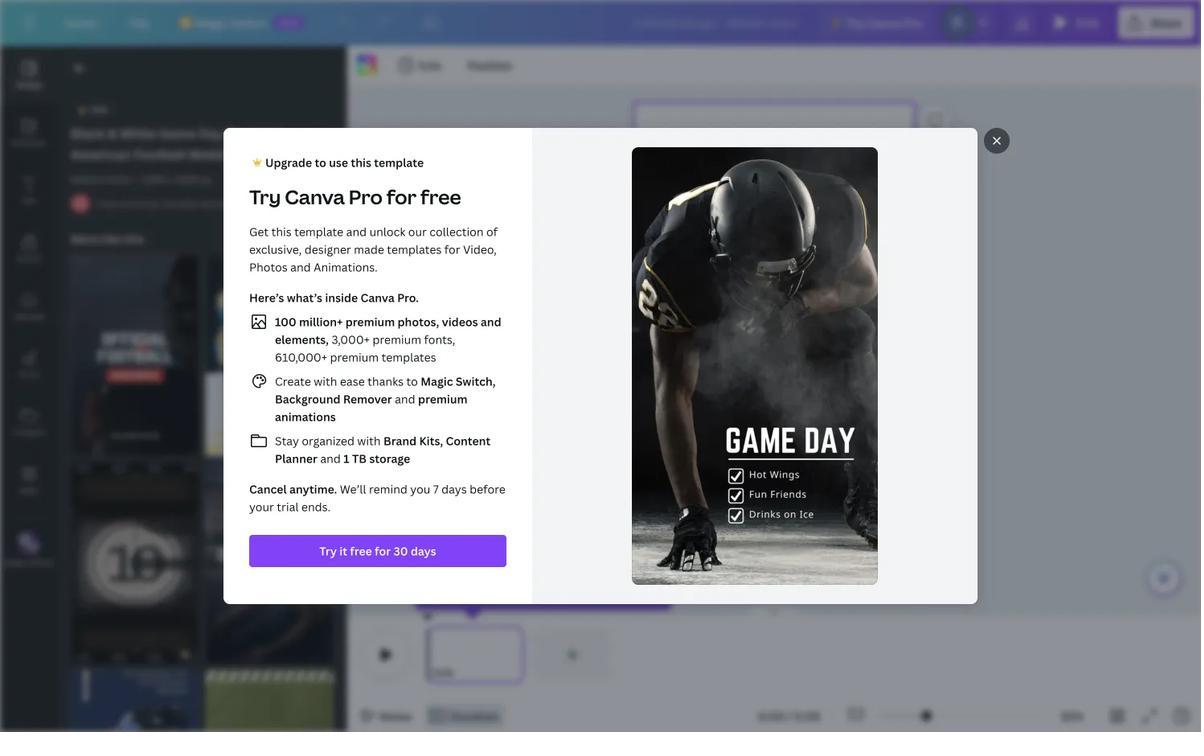 Task type: describe. For each thing, give the bounding box(es) containing it.
templates inside the '3,000+ premium fonts, 610,000+ premium templates'
[[382, 350, 436, 365]]

days inside try it free for 30 days button
[[411, 543, 436, 559]]

photos,
[[398, 314, 439, 329]]

to
[[428, 518, 441, 533]]

photos
[[249, 259, 288, 275]]

0 horizontal spatial this
[[124, 231, 144, 247]]

fonts,
[[424, 332, 456, 347]]

get
[[249, 224, 269, 239]]

try canva pro for free
[[249, 184, 461, 210]]

premium inside 100 million+ premium photos, videos and elements,
[[346, 314, 395, 329]]

uploads
[[13, 311, 45, 321]]

5.0s inside main menu bar
[[1077, 15, 1100, 30]]

premium animations
[[275, 391, 468, 424]]

pro for try canva pro
[[904, 15, 923, 30]]

by
[[148, 197, 159, 210]]

drag
[[622, 518, 646, 533]]

1 horizontal spatial with
[[357, 433, 381, 448]]

socially sorted element
[[71, 194, 90, 213]]

upgrade to use this template
[[265, 155, 424, 170]]

american
[[71, 146, 131, 163]]

page.
[[513, 535, 542, 551]]

apps
[[19, 484, 39, 495]]

elements,
[[275, 332, 329, 347]]

animations.
[[314, 259, 378, 275]]

elements button
[[0, 104, 58, 162]]

list containing 100 million+ premium photos, videos and elements,
[[249, 312, 507, 467]]

1 vertical spatial 5.0s
[[419, 58, 442, 73]]

for inside get this template and unlock our collection of exclusive, designer made templates for video, photos and animations.
[[445, 242, 461, 257]]

ends.
[[302, 499, 331, 514]]

mobile inside the black & white game day big game american football mobile video
[[189, 146, 232, 163]]

Design title text field
[[620, 6, 813, 39]]

media
[[29, 557, 54, 568]]

premium down photos, in the left top of the page
[[373, 332, 422, 347]]

1920
[[176, 173, 199, 186]]

templates inside get this template and unlock our collection of exclusive, designer made templates for video, photos and animations.
[[387, 242, 442, 257]]

duration
[[451, 708, 499, 724]]

px
[[201, 173, 212, 186]]

brand kits, content planner
[[275, 433, 491, 466]]

switch
[[231, 15, 268, 30]]

0:05
[[795, 708, 821, 724]]

background
[[275, 391, 341, 407]]

premium down 3,000+
[[330, 350, 379, 365]]

anytime.
[[290, 481, 337, 497]]

0 vertical spatial with
[[314, 374, 337, 389]]

modern black red football sport headline news mobile video group
[[71, 255, 199, 456]]

0 vertical spatial 5.0s button
[[1045, 6, 1112, 39]]

sorted
[[200, 197, 232, 210]]

gray blue grunge player week american football mobile video group
[[206, 255, 334, 456]]

got it button
[[587, 565, 660, 597]]

home
[[64, 15, 97, 30]]

more
[[71, 231, 99, 247]]

7
[[433, 481, 439, 497]]

try it free for 30 days
[[320, 543, 436, 559]]

here's
[[249, 290, 284, 305]]

pro
[[90, 105, 108, 115]]

got
[[608, 573, 628, 588]]

for for 30
[[375, 543, 391, 559]]

1 vertical spatial to
[[407, 374, 418, 389]]

template inside get this template and unlock our collection of exclusive, designer made templates for video, photos and animations.
[[295, 224, 344, 239]]

trimming, end edge slider
[[510, 629, 524, 681]]

adjust
[[443, 518, 477, 533]]

design
[[16, 79, 42, 90]]

view more by socially sorted
[[97, 197, 232, 210]]

unlock
[[370, 224, 406, 239]]

and inside 100 million+ premium photos, videos and elements,
[[481, 314, 502, 329]]

video inside the black & white game day big game american football mobile video
[[235, 146, 271, 163]]

it for try
[[340, 543, 348, 559]]

30
[[394, 543, 408, 559]]

2 the from the left
[[492, 535, 510, 551]]

trimming, start edge slider
[[428, 629, 442, 681]]

cancel anytime.
[[249, 481, 337, 497]]

adjust page timing
[[428, 484, 560, 504]]

football
[[134, 146, 186, 163]]

brand for brand
[[17, 253, 41, 263]]

ease
[[340, 374, 365, 389]]

home link
[[51, 6, 110, 39]]

shown,
[[581, 518, 619, 533]]

we'll
[[340, 481, 366, 497]]

notes button
[[354, 703, 419, 729]]

here's what's inside canva pro.
[[249, 290, 419, 305]]

how
[[480, 518, 503, 533]]

3,000+ premium fonts, 610,000+ premium templates
[[275, 332, 456, 365]]

thanks
[[368, 374, 404, 389]]

0:00
[[758, 708, 785, 724]]

view
[[97, 197, 119, 210]]

premium inside premium animations
[[418, 391, 468, 407]]

try for try canva pro for free
[[249, 184, 281, 210]]

hide image
[[347, 350, 357, 428]]

canva assistant image
[[1155, 569, 1174, 588]]

magic switch, background remover
[[275, 374, 496, 407]]

draw button
[[0, 335, 58, 393]]

of inside get this template and unlock our collection of exclusive, designer made templates for video, photos and animations.
[[487, 224, 498, 239]]

black
[[71, 125, 105, 142]]

apps button
[[0, 451, 58, 509]]

and down exclusive,
[[291, 259, 311, 275]]

edge
[[449, 535, 475, 551]]

upgrade
[[265, 155, 312, 170]]

and left 1
[[320, 451, 341, 466]]

get this template and unlock our collection of exclusive, designer made templates for video, photos and animations.
[[249, 224, 498, 275]]

magic media
[[4, 557, 54, 568]]

projects
[[13, 426, 45, 437]]

more like this
[[71, 231, 144, 247]]

collection
[[430, 224, 484, 239]]



Task type: locate. For each thing, give the bounding box(es) containing it.
projects button
[[0, 393, 58, 451]]

mobile down day
[[189, 146, 232, 163]]

game
[[159, 125, 195, 142], [249, 125, 285, 142]]

premium down switch,
[[418, 391, 468, 407]]

notes
[[380, 708, 412, 724]]

and
[[346, 224, 367, 239], [291, 259, 311, 275], [481, 314, 502, 329], [392, 391, 418, 407], [320, 451, 341, 466]]

of inside to adjust how long a page is shown, drag the edge of the page.
[[478, 535, 489, 551]]

new
[[279, 17, 299, 28]]

1 vertical spatial with
[[357, 433, 381, 448]]

0 vertical spatial brand
[[17, 253, 41, 263]]

game up football
[[159, 125, 195, 142]]

and right videos
[[481, 314, 502, 329]]

0 vertical spatial video
[[235, 146, 271, 163]]

of up video, in the top left of the page
[[487, 224, 498, 239]]

0 horizontal spatial the
[[428, 535, 446, 551]]

you
[[410, 481, 431, 497]]

1 vertical spatial page
[[541, 518, 567, 533]]

1 horizontal spatial magic
[[196, 15, 228, 30]]

1 vertical spatial try
[[249, 184, 281, 210]]

yellow blue minimalist sports mobile video image
[[71, 670, 199, 732]]

use
[[329, 155, 348, 170]]

hide pages image
[[736, 605, 813, 618]]

2 horizontal spatial this
[[351, 155, 372, 170]]

this up exclusive,
[[272, 224, 292, 239]]

uploads button
[[0, 278, 58, 335]]

free up 'collection'
[[421, 184, 461, 210]]

for left 30
[[375, 543, 391, 559]]

videos
[[442, 314, 478, 329]]

pro for try canva pro for free
[[349, 184, 383, 210]]

and down the thanks
[[392, 391, 418, 407]]

inside
[[325, 290, 358, 305]]

page up how
[[477, 484, 511, 504]]

what's
[[287, 290, 323, 305]]

magic switch
[[196, 15, 268, 30]]

1 vertical spatial templates
[[382, 350, 436, 365]]

it
[[340, 543, 348, 559], [631, 573, 639, 588]]

brand
[[17, 253, 41, 263], [384, 433, 417, 448]]

0 vertical spatial templates
[[387, 242, 442, 257]]

try for try it free for 30 days
[[320, 543, 337, 559]]

pro inside button
[[904, 15, 923, 30]]

adjust
[[428, 484, 474, 504]]

0 vertical spatial template
[[374, 155, 424, 170]]

duration button
[[425, 703, 506, 729]]

to left 'use'
[[315, 155, 327, 170]]

create with ease thanks to
[[275, 374, 421, 389]]

designer
[[305, 242, 351, 257]]

page right a
[[541, 518, 567, 533]]

black and white old movie silent film subtitles mobile video group
[[71, 463, 199, 664]]

view more by socially sorted button
[[97, 195, 232, 212]]

magic inside main menu bar
[[196, 15, 228, 30]]

1 vertical spatial brand
[[384, 433, 417, 448]]

1 game from the left
[[159, 125, 195, 142]]

0 horizontal spatial template
[[295, 224, 344, 239]]

1 the from the left
[[428, 535, 446, 551]]

0 vertical spatial it
[[340, 543, 348, 559]]

content
[[446, 433, 491, 448]]

0 horizontal spatial free
[[350, 543, 372, 559]]

try it free for 30 days button
[[249, 535, 507, 567]]

0 horizontal spatial brand
[[17, 253, 41, 263]]

more
[[121, 197, 145, 210]]

days inside we'll remind you 7 days before your trial ends.
[[442, 481, 467, 497]]

magic left switch
[[196, 15, 228, 30]]

5.0s
[[1077, 15, 1100, 30], [419, 58, 442, 73], [434, 666, 454, 679]]

days right 30
[[411, 543, 436, 559]]

0 horizontal spatial mobile
[[71, 173, 103, 186]]

animations
[[275, 409, 336, 424]]

black & white game day big game american football mobile video
[[71, 125, 285, 163]]

free left 30
[[350, 543, 372, 559]]

remind
[[369, 481, 408, 497]]

x
[[168, 173, 173, 186]]

and up made
[[346, 224, 367, 239]]

this right 'use'
[[351, 155, 372, 170]]

1 horizontal spatial try
[[320, 543, 337, 559]]

0 vertical spatial of
[[487, 224, 498, 239]]

your
[[249, 499, 274, 514]]

1 horizontal spatial template
[[374, 155, 424, 170]]

2 horizontal spatial try
[[847, 15, 864, 30]]

to
[[315, 155, 327, 170], [407, 374, 418, 389]]

before
[[470, 481, 506, 497]]

1 vertical spatial mobile
[[71, 173, 103, 186]]

0 vertical spatial canva
[[867, 15, 901, 30]]

brand up uploads button
[[17, 253, 41, 263]]

1 horizontal spatial it
[[631, 573, 639, 588]]

pro
[[904, 15, 923, 30], [349, 184, 383, 210]]

kits,
[[420, 433, 443, 448]]

timing
[[515, 484, 560, 504]]

million+
[[299, 314, 343, 329]]

magic for switch
[[196, 15, 228, 30]]

it right got
[[631, 573, 639, 588]]

2 vertical spatial canva
[[361, 290, 395, 305]]

100 million+ premium photos, videos and elements,
[[275, 314, 502, 347]]

elements
[[11, 137, 47, 148]]

storage
[[369, 451, 410, 466]]

to right the thanks
[[407, 374, 418, 389]]

page inside to adjust how long a page is shown, drag the edge of the page.
[[541, 518, 567, 533]]

canva inside button
[[867, 15, 901, 30]]

0 horizontal spatial game
[[159, 125, 195, 142]]

1
[[344, 451, 350, 466]]

0 vertical spatial try
[[847, 15, 864, 30]]

0 vertical spatial mobile
[[189, 146, 232, 163]]

magic inside button
[[4, 557, 28, 568]]

with
[[314, 374, 337, 389], [357, 433, 381, 448]]

1 vertical spatial free
[[350, 543, 372, 559]]

design button
[[0, 46, 58, 104]]

organized
[[302, 433, 355, 448]]

/
[[788, 708, 792, 724]]

for inside button
[[375, 543, 391, 559]]

0 horizontal spatial canva
[[285, 184, 345, 210]]

2 vertical spatial for
[[375, 543, 391, 559]]

magic for switch,
[[421, 374, 453, 389]]

brand up the "storage"
[[384, 433, 417, 448]]

0 horizontal spatial try
[[249, 184, 281, 210]]

try canva pro
[[847, 15, 923, 30]]

video
[[235, 146, 271, 163], [105, 173, 132, 186]]

1 vertical spatial of
[[478, 535, 489, 551]]

Page title text field
[[461, 664, 467, 681]]

brand inside brand button
[[17, 253, 41, 263]]

1 vertical spatial pro
[[349, 184, 383, 210]]

templates down 'our'
[[387, 242, 442, 257]]

0 vertical spatial for
[[387, 184, 417, 210]]

switch,
[[456, 374, 496, 389]]

0 horizontal spatial page
[[477, 484, 511, 504]]

1 horizontal spatial canva
[[361, 290, 395, 305]]

1 horizontal spatial the
[[492, 535, 510, 551]]

of down how
[[478, 535, 489, 551]]

1 horizontal spatial pro
[[904, 15, 923, 30]]

1 horizontal spatial to
[[407, 374, 418, 389]]

1 horizontal spatial brand
[[384, 433, 417, 448]]

text button
[[0, 162, 58, 220]]

with up the 'background'
[[314, 374, 337, 389]]

for up unlock at left
[[387, 184, 417, 210]]

magic inside magic switch, background remover
[[421, 374, 453, 389]]

magic left switch,
[[421, 374, 453, 389]]

with up and 1 tb storage
[[357, 433, 381, 448]]

try for try canva pro
[[847, 15, 864, 30]]

canva for try canva pro
[[867, 15, 901, 30]]

for down 'collection'
[[445, 242, 461, 257]]

1 vertical spatial 5.0s button
[[393, 52, 448, 78]]

black & white game day big game american football mobile video image
[[632, 147, 878, 585]]

3,000+
[[332, 332, 370, 347]]

we'll remind you 7 days before your trial ends.
[[249, 481, 506, 514]]

1 horizontal spatial days
[[442, 481, 467, 497]]

stay organized with
[[275, 433, 384, 448]]

brand button
[[0, 220, 58, 278]]

this inside get this template and unlock our collection of exclusive, designer made templates for video, photos and animations.
[[272, 224, 292, 239]]

template up try canva pro for free
[[374, 155, 424, 170]]

0 horizontal spatial to
[[315, 155, 327, 170]]

big
[[226, 125, 246, 142]]

0 vertical spatial magic
[[196, 15, 228, 30]]

magic media button
[[0, 522, 58, 580]]

1 horizontal spatial this
[[272, 224, 292, 239]]

1 horizontal spatial game
[[249, 125, 285, 142]]

1 vertical spatial for
[[445, 242, 461, 257]]

side panel tab list
[[0, 46, 58, 580]]

made
[[354, 242, 384, 257]]

it for got
[[631, 573, 639, 588]]

pro.
[[397, 290, 419, 305]]

magic
[[196, 15, 228, 30], [421, 374, 453, 389], [4, 557, 28, 568]]

free inside try it free for 30 days button
[[350, 543, 372, 559]]

templates up the thanks
[[382, 350, 436, 365]]

brand for brand kits, content planner
[[384, 433, 417, 448]]

video down big on the left
[[235, 146, 271, 163]]

white
[[120, 125, 156, 142]]

1 horizontal spatial page
[[541, 518, 567, 533]]

2 vertical spatial 5.0s button
[[434, 664, 454, 681]]

days right 7
[[442, 481, 467, 497]]

2 game from the left
[[249, 125, 285, 142]]

canva for try canva pro for free
[[285, 184, 345, 210]]

2 vertical spatial magic
[[4, 557, 28, 568]]

0 vertical spatial pro
[[904, 15, 923, 30]]

0 vertical spatial page
[[477, 484, 511, 504]]

1 vertical spatial template
[[295, 224, 344, 239]]

our
[[408, 224, 427, 239]]

0 horizontal spatial pro
[[349, 184, 383, 210]]

try inside main menu bar
[[847, 15, 864, 30]]

0 horizontal spatial video
[[105, 173, 132, 186]]

the
[[428, 535, 446, 551], [492, 535, 510, 551]]

it left 30
[[340, 543, 348, 559]]

5.0s button
[[1045, 6, 1112, 39], [393, 52, 448, 78], [434, 664, 454, 681]]

2 vertical spatial 5.0s
[[434, 666, 454, 679]]

0 horizontal spatial days
[[411, 543, 436, 559]]

trial
[[277, 499, 299, 514]]

0 vertical spatial 5.0s
[[1077, 15, 1100, 30]]

1 vertical spatial days
[[411, 543, 436, 559]]

socially sorted image
[[71, 194, 90, 213]]

try
[[847, 15, 864, 30], [249, 184, 281, 210], [320, 543, 337, 559]]

magic left media
[[4, 557, 28, 568]]

brand inside brand kits, content planner
[[384, 433, 417, 448]]

tb
[[352, 451, 367, 466]]

1 vertical spatial video
[[105, 173, 132, 186]]

grey black neon sci fi fitness gym mobile video group
[[206, 463, 334, 664]]

0 horizontal spatial it
[[340, 543, 348, 559]]

canva
[[867, 15, 901, 30], [285, 184, 345, 210], [361, 290, 395, 305]]

template up designer
[[295, 224, 344, 239]]

mobile video
[[71, 173, 132, 186]]

of
[[487, 224, 498, 239], [478, 535, 489, 551]]

like
[[102, 231, 121, 247]]

0 vertical spatial days
[[442, 481, 467, 497]]

socially
[[161, 197, 198, 210]]

0 vertical spatial to
[[315, 155, 327, 170]]

create
[[275, 374, 311, 389]]

1 horizontal spatial free
[[421, 184, 461, 210]]

the down to
[[428, 535, 446, 551]]

1 horizontal spatial video
[[235, 146, 271, 163]]

0 horizontal spatial with
[[314, 374, 337, 389]]

video up 'view'
[[105, 173, 132, 186]]

list
[[249, 312, 507, 467]]

this right like at the left top of the page
[[124, 231, 144, 247]]

2 horizontal spatial canva
[[867, 15, 901, 30]]

1 horizontal spatial mobile
[[189, 146, 232, 163]]

0 vertical spatial free
[[421, 184, 461, 210]]

template
[[374, 155, 424, 170], [295, 224, 344, 239]]

2 horizontal spatial magic
[[421, 374, 453, 389]]

exclusive,
[[249, 242, 302, 257]]

mobile up socially sorted element on the top left of page
[[71, 173, 103, 186]]

game right big on the left
[[249, 125, 285, 142]]

2 vertical spatial try
[[320, 543, 337, 559]]

for for free
[[387, 184, 417, 210]]

remover
[[343, 391, 392, 407]]

1 vertical spatial magic
[[421, 374, 453, 389]]

the down how
[[492, 535, 510, 551]]

magic for media
[[4, 557, 28, 568]]

premium up 3,000+
[[346, 314, 395, 329]]

1080 x 1920 px
[[142, 173, 212, 186]]

1 vertical spatial it
[[631, 573, 639, 588]]

main menu bar
[[0, 0, 1202, 46]]

0 horizontal spatial magic
[[4, 557, 28, 568]]

0:00 / 0:05
[[758, 708, 821, 724]]

1 vertical spatial canva
[[285, 184, 345, 210]]



Task type: vqa. For each thing, say whether or not it's contained in the screenshot.
the 1 of 2
no



